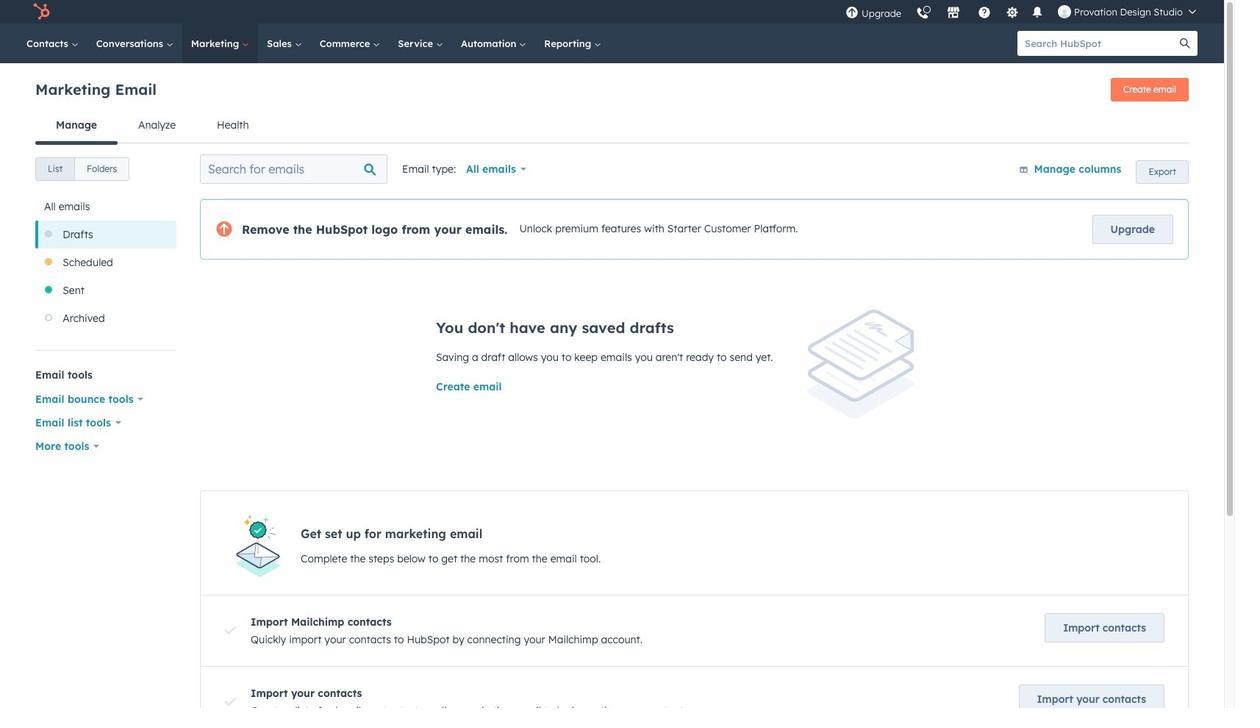 Task type: describe. For each thing, give the bounding box(es) containing it.
james peterson image
[[1058, 5, 1071, 18]]



Task type: locate. For each thing, give the bounding box(es) containing it.
None button
[[35, 157, 75, 181], [74, 157, 130, 181], [35, 157, 75, 181], [74, 157, 130, 181]]

group
[[35, 157, 130, 181]]

Search HubSpot search field
[[1018, 31, 1173, 56]]

menu
[[838, 0, 1207, 24]]

navigation
[[35, 107, 1189, 144]]

Search for emails search field
[[200, 154, 387, 184]]

marketplaces image
[[947, 7, 960, 20]]

banner
[[35, 74, 1189, 107]]



Task type: vqa. For each thing, say whether or not it's contained in the screenshot.
menu
yes



